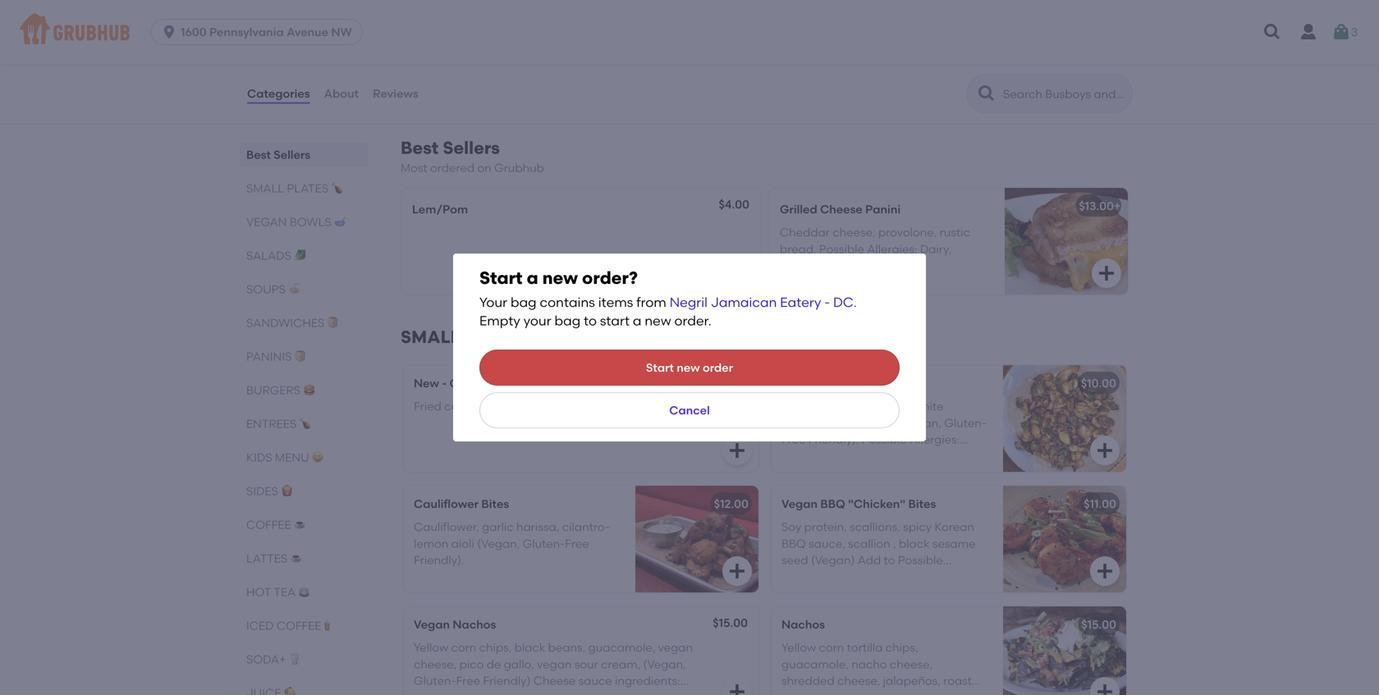 Task type: vqa. For each thing, say whether or not it's contained in the screenshot.
What's Cooking Seattle's Save this restaurant button
no



Task type: locate. For each thing, give the bounding box(es) containing it.
order?
[[582, 268, 638, 289]]

1 vertical spatial plates
[[465, 327, 531, 348]]

catfish
[[445, 400, 482, 414]]

sellers inside best sellers most ordered on grubhub
[[443, 138, 500, 159]]

0 horizontal spatial -
[[442, 376, 447, 390]]

a up "your"
[[527, 268, 539, 289]]

pickle
[[539, 400, 572, 414]]

(vegan)
[[812, 554, 855, 568]]

1 horizontal spatial -
[[825, 294, 831, 310]]

0 vertical spatial aioli
[[575, 400, 598, 414]]

0 horizontal spatial free
[[565, 537, 590, 551]]

bites up garlic
[[482, 497, 509, 511]]

protein,
[[805, 520, 848, 534]]

(vegan, down garlic
[[477, 537, 520, 551]]

cilantro-
[[562, 520, 610, 534]]

0 vertical spatial 🍗
[[331, 182, 343, 195]]

$15.00
[[713, 616, 748, 630], [1082, 618, 1117, 632]]

sellers up on
[[443, 138, 500, 159]]

friendly). down lemon
[[414, 554, 464, 568]]

0 horizontal spatial friendly).
[[414, 554, 464, 568]]

friendly). for lemon
[[414, 554, 464, 568]]

svg image for nachos
[[1096, 682, 1115, 696]]

1 horizontal spatial gluten-
[[945, 416, 987, 430]]

cauliflower,
[[414, 520, 479, 534]]

soups
[[246, 283, 286, 297]]

gluten- for cilantro-
[[523, 537, 565, 551]]

allergies: inside soy protein, scallions, spicy korean bbq sauce, scallion , black sesame seed (vegan)  add to possible allergies: sesame seed, gluten
[[782, 570, 832, 584]]

0 vertical spatial (vegan,
[[899, 416, 942, 430]]

1 horizontal spatial friendly).
[[809, 433, 859, 447]]

1 vertical spatial 🍞
[[295, 350, 306, 364]]

1 horizontal spatial plates
[[465, 327, 531, 348]]

1 horizontal spatial vegan
[[782, 497, 818, 511]]

1600
[[181, 25, 207, 39]]

possible down vinaigrette
[[862, 433, 907, 447]]

0 horizontal spatial 🍞
[[295, 350, 306, 364]]

sides 🍟
[[246, 485, 293, 499]]

0 horizontal spatial aioli
[[452, 537, 475, 551]]

possible inside soy protein, scallions, spicy korean bbq sauce, scallion , black sesame seed (vegan)  add to possible allergies: sesame seed, gluten
[[898, 554, 944, 568]]

🥣
[[334, 215, 346, 229]]

0 vertical spatial to
[[584, 313, 597, 329]]

🥛
[[289, 653, 300, 667]]

start inside start a new order? your bag contains items from negril jamaican eatery - dc . empty your bag to start a new order.
[[480, 268, 523, 289]]

friendly). inside cauliflower, garlic harissa, cilantro- lemon aioli (vegan, gluten-free friendly).
[[414, 554, 464, 568]]

0 horizontal spatial bbq
[[782, 537, 806, 551]]

1 vertical spatial start
[[646, 361, 674, 375]]

grilled cheese panini
[[780, 202, 901, 216]]

1 horizontal spatial best
[[401, 138, 439, 159]]

new down from
[[645, 313, 672, 329]]

new - catfish fingers
[[414, 376, 535, 390]]

bbq up seed
[[782, 537, 806, 551]]

gluten-
[[945, 416, 987, 430], [523, 537, 565, 551]]

free for cauliflower, garlic harissa, cilantro- lemon aioli (vegan, gluten-free friendly).
[[565, 537, 590, 551]]

🍞
[[327, 316, 339, 330], [295, 350, 306, 364]]

🍞 right sandwiches
[[327, 316, 339, 330]]

1 vertical spatial brussels
[[820, 400, 864, 414]]

1 vertical spatial ☕️
[[290, 552, 302, 566]]

0 vertical spatial friendly).
[[809, 433, 859, 447]]

1 vertical spatial gluten-
[[523, 537, 565, 551]]

1 vertical spatial friendly).
[[414, 554, 464, 568]]

plates down your
[[465, 327, 531, 348]]

1 horizontal spatial nachos
[[782, 618, 825, 632]]

2 nachos from the left
[[782, 618, 825, 632]]

0 horizontal spatial small
[[246, 182, 284, 195]]

1 vertical spatial small plates 🍗
[[401, 327, 553, 348]]

free up shallots
[[782, 433, 806, 447]]

gluten- inside cauliflower, garlic harissa, cilantro- lemon aioli (vegan, gluten-free friendly).
[[523, 537, 565, 551]]

bites up spicy
[[909, 497, 937, 511]]

small plates 🍗 up vegan bowls 🥣
[[246, 182, 343, 195]]

sesame
[[835, 570, 880, 584]]

1 horizontal spatial a
[[633, 313, 642, 329]]

spicy
[[904, 520, 932, 534]]

🍔
[[303, 384, 315, 398]]

lattes ☕️
[[246, 552, 302, 566]]

friendly). down balsamic
[[809, 433, 859, 447]]

0 horizontal spatial nachos
[[453, 618, 496, 632]]

"chicken"
[[849, 497, 906, 511]]

+
[[1115, 199, 1122, 213]]

🍗 right entrees
[[299, 417, 311, 431]]

sesame
[[933, 537, 976, 551]]

☕️
[[294, 518, 306, 532], [290, 552, 302, 566]]

1 vertical spatial free
[[565, 537, 590, 551]]

0 vertical spatial brussels
[[782, 376, 828, 390]]

1 horizontal spatial (vegan,
[[899, 416, 942, 430]]

vegan down lemon
[[414, 618, 450, 632]]

small up vegan
[[246, 182, 284, 195]]

balsamic
[[782, 416, 834, 430]]

☕️ right coffee
[[294, 518, 306, 532]]

burgers
[[246, 384, 301, 398]]

0 vertical spatial small plates 🍗
[[246, 182, 343, 195]]

start up your
[[480, 268, 523, 289]]

0 vertical spatial bbq
[[821, 497, 846, 511]]

gluten.
[[780, 259, 821, 273]]

small up new
[[401, 327, 461, 348]]

free
[[782, 433, 806, 447], [565, 537, 590, 551]]

bag down contains
[[555, 313, 581, 329]]

sandwiches 🍞
[[246, 316, 339, 330]]

svg image
[[1332, 22, 1352, 42], [728, 441, 747, 461], [1096, 441, 1115, 461], [1096, 682, 1115, 696]]

(vegan, down white at the right of page
[[899, 416, 942, 430]]

empty
[[480, 313, 521, 329]]

panini
[[866, 202, 901, 216]]

1 vertical spatial bbq
[[782, 537, 806, 551]]

0 vertical spatial allergies:
[[868, 242, 918, 256]]

menu
[[275, 451, 309, 465]]

1 horizontal spatial new
[[645, 313, 672, 329]]

aioli right pickle at the bottom left of page
[[575, 400, 598, 414]]

Search Busboys and Poets - 450 K search field
[[1002, 86, 1128, 102]]

plates up bowls
[[287, 182, 329, 195]]

fried
[[414, 400, 442, 414]]

categories button
[[246, 64, 311, 123]]

cauliflower bites image
[[636, 486, 759, 593]]

1 vertical spatial a
[[633, 313, 642, 329]]

possible inside crispy brussels sprouts, white balsamic vinaigrette (vegan, gluten- free friendly).    possible allergies: shallots
[[862, 433, 907, 447]]

small plates 🍗 down your
[[401, 327, 553, 348]]

bbq up the protein,
[[821, 497, 846, 511]]

your
[[524, 313, 552, 329]]

cheese
[[821, 202, 863, 216]]

dc
[[834, 294, 854, 310]]

aioli inside cauliflower, garlic harissa, cilantro- lemon aioli (vegan, gluten-free friendly).
[[452, 537, 475, 551]]

0 vertical spatial plates
[[287, 182, 329, 195]]

0 horizontal spatial bites
[[482, 497, 509, 511]]

new
[[414, 376, 439, 390]]

☕️ right lattes
[[290, 552, 302, 566]]

1 horizontal spatial to
[[884, 554, 896, 568]]

0 vertical spatial -
[[825, 294, 831, 310]]

hot
[[246, 586, 271, 600]]

free inside cauliflower, garlic harissa, cilantro- lemon aioli (vegan, gluten-free friendly).
[[565, 537, 590, 551]]

allergies: inside crispy brussels sprouts, white balsamic vinaigrette (vegan, gluten- free friendly).    possible allergies: shallots
[[910, 433, 960, 447]]

0 vertical spatial possible
[[820, 242, 865, 256]]

start for a
[[480, 268, 523, 289]]

free down cilantro-
[[565, 537, 590, 551]]

start
[[600, 313, 630, 329]]

to left start
[[584, 313, 597, 329]]

sellers down categories button
[[274, 148, 311, 162]]

cauliflower bites
[[414, 497, 509, 511]]

svg image for cauliflower bites
[[728, 562, 747, 581]]

- left dc
[[825, 294, 831, 310]]

1 horizontal spatial start
[[646, 361, 674, 375]]

0 horizontal spatial (vegan,
[[477, 537, 520, 551]]

2 horizontal spatial 🍗
[[536, 327, 553, 348]]

vegan
[[246, 215, 287, 229]]

dill
[[521, 400, 536, 414]]

1 horizontal spatial small
[[401, 327, 461, 348]]

nachos
[[453, 618, 496, 632], [782, 618, 825, 632]]

allergies: down provolone,
[[868, 242, 918, 256]]

start inside button
[[646, 361, 674, 375]]

friendly). inside crispy brussels sprouts, white balsamic vinaigrette (vegan, gluten- free friendly).    possible allergies: shallots
[[809, 433, 859, 447]]

0 vertical spatial vegan
[[782, 497, 818, 511]]

1 vertical spatial aioli
[[452, 537, 475, 551]]

1 vertical spatial (vegan,
[[477, 537, 520, 551]]

crispy brussels sprouts, white balsamic vinaigrette (vegan, gluten- free friendly).    possible allergies: shallots
[[782, 400, 987, 464]]

allergies: inside cheddar cheese, provolone, rustic bread.    possible allergies: dairy, gluten.
[[868, 242, 918, 256]]

possible
[[820, 242, 865, 256], [862, 433, 907, 447], [898, 554, 944, 568]]

🍗 up 🥣
[[331, 182, 343, 195]]

possible down black
[[898, 554, 944, 568]]

1 vertical spatial new
[[645, 313, 672, 329]]

provolone,
[[879, 226, 937, 240]]

🍗 down contains
[[536, 327, 553, 348]]

to inside start a new order? your bag contains items from negril jamaican eatery - dc . empty your bag to start a new order.
[[584, 313, 597, 329]]

🍵
[[299, 586, 310, 600]]

1 vertical spatial possible
[[862, 433, 907, 447]]

0 vertical spatial 🍞
[[327, 316, 339, 330]]

2 vertical spatial 🍗
[[299, 417, 311, 431]]

1 vertical spatial vegan
[[414, 618, 450, 632]]

2 vertical spatial new
[[677, 361, 700, 375]]

start up cancel
[[646, 361, 674, 375]]

0 horizontal spatial gluten-
[[523, 537, 565, 551]]

0 horizontal spatial $15.00
[[713, 616, 748, 630]]

vegan bbq "chicken" bites image
[[1004, 486, 1127, 593]]

0 vertical spatial gluten-
[[945, 416, 987, 430]]

items
[[599, 294, 634, 310]]

friendly). for balsamic
[[809, 433, 859, 447]]

grubhub
[[495, 161, 544, 175]]

sellers for best sellers
[[274, 148, 311, 162]]

aioli down cauliflower,
[[452, 537, 475, 551]]

svg image
[[1263, 22, 1283, 42], [161, 24, 178, 40], [1097, 264, 1117, 283], [728, 562, 747, 581], [1096, 562, 1115, 581], [728, 682, 747, 696]]

(vegan, inside crispy brussels sprouts, white balsamic vinaigrette (vegan, gluten- free friendly).    possible allergies: shallots
[[899, 416, 942, 430]]

🥬
[[294, 249, 306, 263]]

aioli
[[575, 400, 598, 414], [452, 537, 475, 551]]

allergies: down white at the right of page
[[910, 433, 960, 447]]

🍞 right "paninis" on the left of the page
[[295, 350, 306, 364]]

best
[[401, 138, 439, 159], [246, 148, 271, 162]]

(vegan, for sprouts,
[[899, 416, 942, 430]]

svg image for grilled cheese panini
[[1097, 264, 1117, 283]]

best inside best sellers most ordered on grubhub
[[401, 138, 439, 159]]

new left order
[[677, 361, 700, 375]]

to down , on the bottom right of the page
[[884, 554, 896, 568]]

possible down cheese,
[[820, 242, 865, 256]]

1 horizontal spatial bites
[[909, 497, 937, 511]]

2 vertical spatial allergies:
[[782, 570, 832, 584]]

1 bites from the left
[[482, 497, 509, 511]]

new up contains
[[543, 268, 578, 289]]

brussels up crispy
[[782, 376, 828, 390]]

entrees 🍗
[[246, 417, 311, 431]]

to
[[584, 313, 597, 329], [884, 554, 896, 568]]

best down categories button
[[246, 148, 271, 162]]

2 horizontal spatial new
[[677, 361, 700, 375]]

vegan up the soy
[[782, 497, 818, 511]]

gluten- inside crispy brussels sprouts, white balsamic vinaigrette (vegan, gluten- free friendly).    possible allergies: shallots
[[945, 416, 987, 430]]

vegan for vegan bbq "chicken" bites
[[782, 497, 818, 511]]

entrees
[[246, 417, 297, 431]]

bowls
[[290, 215, 332, 229]]

best up most
[[401, 138, 439, 159]]

cheese,
[[833, 226, 876, 240]]

1 horizontal spatial sellers
[[443, 138, 500, 159]]

🍗
[[331, 182, 343, 195], [536, 327, 553, 348], [299, 417, 311, 431]]

bites
[[482, 497, 509, 511], [909, 497, 937, 511]]

0 vertical spatial new
[[543, 268, 578, 289]]

aioli for lemon
[[452, 537, 475, 551]]

,
[[894, 537, 897, 551]]

$4.00
[[719, 197, 750, 211]]

🍞 for paninis 🍞
[[295, 350, 306, 364]]

0 horizontal spatial to
[[584, 313, 597, 329]]

brussels down sprouts
[[820, 400, 864, 414]]

gluten- for white
[[945, 416, 987, 430]]

1 vertical spatial -
[[442, 376, 447, 390]]

nachos image
[[1004, 607, 1127, 696]]

0 horizontal spatial vegan
[[414, 618, 450, 632]]

start for new
[[646, 361, 674, 375]]

1 vertical spatial bag
[[555, 313, 581, 329]]

0 horizontal spatial best
[[246, 148, 271, 162]]

a right start
[[633, 313, 642, 329]]

0 vertical spatial start
[[480, 268, 523, 289]]

- right new
[[442, 376, 447, 390]]

svg image for brussels sprouts
[[1096, 441, 1115, 461]]

1 horizontal spatial free
[[782, 433, 806, 447]]

new
[[543, 268, 578, 289], [645, 313, 672, 329], [677, 361, 700, 375]]

1 vertical spatial allergies:
[[910, 433, 960, 447]]

0 vertical spatial ☕️
[[294, 518, 306, 532]]

dairy,
[[921, 242, 952, 256]]

0 horizontal spatial new
[[543, 268, 578, 289]]

(vegan, inside cauliflower, garlic harissa, cilantro- lemon aioli (vegan, gluten-free friendly).
[[477, 537, 520, 551]]

on
[[478, 161, 492, 175]]

0 horizontal spatial small plates 🍗
[[246, 182, 343, 195]]

0 vertical spatial free
[[782, 433, 806, 447]]

allergies: down seed
[[782, 570, 832, 584]]

sellers
[[443, 138, 500, 159], [274, 148, 311, 162]]

0 horizontal spatial start
[[480, 268, 523, 289]]

0 vertical spatial bag
[[511, 294, 537, 310]]

1 horizontal spatial aioli
[[575, 400, 598, 414]]

0 horizontal spatial sellers
[[274, 148, 311, 162]]

2 vertical spatial possible
[[898, 554, 944, 568]]

bag up "your"
[[511, 294, 537, 310]]

1 horizontal spatial 🍞
[[327, 316, 339, 330]]

0 vertical spatial small
[[246, 182, 284, 195]]

free inside crispy brussels sprouts, white balsamic vinaigrette (vegan, gluten- free friendly).    possible allergies: shallots
[[782, 433, 806, 447]]

harissa,
[[517, 520, 560, 534]]

1 vertical spatial small
[[401, 327, 461, 348]]

0 horizontal spatial a
[[527, 268, 539, 289]]

coffee
[[246, 518, 291, 532]]

1 vertical spatial to
[[884, 554, 896, 568]]



Task type: describe. For each thing, give the bounding box(es) containing it.
pennsylvania
[[209, 25, 284, 39]]

shallots
[[782, 450, 826, 464]]

salads 🥬
[[246, 249, 306, 263]]

garlic
[[482, 520, 514, 534]]

svg image inside 3 "button"
[[1332, 22, 1352, 42]]

1 horizontal spatial $15.00
[[1082, 618, 1117, 632]]

vinaigrette
[[836, 416, 896, 430]]

possible inside cheddar cheese, provolone, rustic bread.    possible allergies: dairy, gluten.
[[820, 242, 865, 256]]

start new order
[[646, 361, 734, 375]]

about button
[[323, 64, 360, 123]]

soups 🍜
[[246, 283, 300, 297]]

0 horizontal spatial plates
[[287, 182, 329, 195]]

coffee ☕️
[[246, 518, 306, 532]]

0 vertical spatial a
[[527, 268, 539, 289]]

free for crispy brussels sprouts, white balsamic vinaigrette (vegan, gluten- free friendly).    possible allergies: shallots
[[782, 433, 806, 447]]

0 horizontal spatial bag
[[511, 294, 537, 310]]

best for best sellers most ordered on grubhub
[[401, 138, 439, 159]]

add
[[858, 554, 882, 568]]

$13.00
[[1080, 199, 1115, 213]]

best sellers
[[246, 148, 311, 162]]

kids
[[246, 451, 272, 465]]

sandwiches
[[246, 316, 325, 330]]

$13.00 +
[[1080, 199, 1122, 213]]

fingers
[[494, 376, 535, 390]]

gluten
[[916, 570, 954, 584]]

start new order button
[[480, 350, 900, 386]]

soy
[[782, 520, 802, 534]]

brussels inside crispy brussels sprouts, white balsamic vinaigrette (vegan, gluten- free friendly).    possible allergies: shallots
[[820, 400, 864, 414]]

jamaican
[[711, 294, 777, 310]]

svg image inside 1600 pennsylvania avenue nw button
[[161, 24, 178, 40]]

seed,
[[882, 570, 914, 584]]

.
[[854, 294, 857, 310]]

1 horizontal spatial bbq
[[821, 497, 846, 511]]

2 bites from the left
[[909, 497, 937, 511]]

soda+
[[246, 653, 286, 667]]

lem/pom
[[412, 202, 468, 216]]

rustic
[[940, 226, 971, 240]]

new inside start new order button
[[677, 361, 700, 375]]

scallions,
[[850, 520, 901, 534]]

your
[[480, 294, 508, 310]]

1 horizontal spatial small plates 🍗
[[401, 327, 553, 348]]

svg image for vegan bbq "chicken" bites
[[1096, 562, 1115, 581]]

paninis 🍞
[[246, 350, 306, 364]]

soda+ 🥛
[[246, 653, 300, 667]]

- inside start a new order? your bag contains items from negril jamaican eatery - dc . empty your bag to start a new order.
[[825, 294, 831, 310]]

$12.00
[[714, 497, 749, 511]]

brussels sprouts image
[[1004, 365, 1127, 472]]

1 vertical spatial 🍗
[[536, 327, 553, 348]]

☕️ for coffee ☕️
[[294, 518, 306, 532]]

order
[[703, 361, 734, 375]]

sprouts
[[831, 376, 874, 390]]

black
[[899, 537, 930, 551]]

1 horizontal spatial bag
[[555, 313, 581, 329]]

search icon image
[[977, 84, 997, 103]]

sellers for best sellers most ordered on grubhub
[[443, 138, 500, 159]]

😀
[[312, 451, 324, 465]]

aioli for pickle
[[575, 400, 598, 414]]

cheddar
[[780, 226, 830, 240]]

nw
[[331, 25, 352, 39]]

paninis
[[246, 350, 292, 364]]

lattes
[[246, 552, 288, 566]]

bread.
[[780, 242, 817, 256]]

cauliflower, garlic harissa, cilantro- lemon aioli (vegan, gluten-free friendly).
[[414, 520, 610, 568]]

white
[[914, 400, 944, 414]]

grilled cheese panini image
[[1005, 188, 1129, 295]]

(vegan, for harissa,
[[477, 537, 520, 551]]

$10.00
[[1082, 376, 1117, 390]]

avenue
[[287, 25, 329, 39]]

bbq inside soy protein, scallions, spicy korean bbq sauce, scallion , black sesame seed (vegan)  add to possible allergies: sesame seed, gluten
[[782, 537, 806, 551]]

sauce,
[[809, 537, 846, 551]]

best sellers most ordered on grubhub
[[401, 138, 544, 175]]

☕️ for lattes ☕️
[[290, 552, 302, 566]]

1 horizontal spatial 🍗
[[331, 182, 343, 195]]

cheddar cheese, provolone, rustic bread.    possible allergies: dairy, gluten.
[[780, 226, 971, 273]]

strips,
[[485, 400, 518, 414]]

🍞 for sandwiches 🍞
[[327, 316, 339, 330]]

1 nachos from the left
[[453, 618, 496, 632]]

iced
[[246, 619, 274, 633]]

soy protein, scallions, spicy korean bbq sauce, scallion , black sesame seed (vegan)  add to possible allergies: sesame seed, gluten
[[782, 520, 976, 584]]

$11.00
[[1084, 497, 1117, 511]]

salads
[[246, 249, 292, 263]]

cancel button
[[480, 393, 900, 429]]

vegan for vegan nachos
[[414, 618, 450, 632]]

vegan nachos
[[414, 618, 496, 632]]

svg image for new - catfish fingers
[[728, 441, 747, 461]]

3 button
[[1332, 17, 1359, 47]]

catfish
[[450, 376, 491, 390]]

from
[[637, 294, 667, 310]]

3
[[1352, 25, 1359, 39]]

seed
[[782, 554, 809, 568]]

kids menu 😀
[[246, 451, 324, 465]]

main navigation navigation
[[0, 0, 1380, 64]]

fried catfish strips, dill pickle aioli
[[414, 400, 598, 414]]

burgers 🍔
[[246, 384, 315, 398]]

reviews
[[373, 87, 419, 100]]

🍜
[[289, 283, 300, 297]]

sprouts,
[[867, 400, 911, 414]]

start a new order? your bag contains items from negril jamaican eatery - dc . empty your bag to start a new order.
[[480, 268, 857, 329]]

svg image for vegan nachos
[[728, 682, 747, 696]]

0 horizontal spatial 🍗
[[299, 417, 311, 431]]

to inside soy protein, scallions, spicy korean bbq sauce, scallion , black sesame seed (vegan)  add to possible allergies: sesame seed, gluten
[[884, 554, 896, 568]]

most
[[401, 161, 428, 175]]

eatery
[[781, 294, 822, 310]]

sides
[[246, 485, 278, 499]]

brussels sprouts
[[782, 376, 874, 390]]

crispy
[[782, 400, 817, 414]]

lemon
[[414, 537, 449, 551]]

tea
[[274, 586, 296, 600]]

best for best sellers
[[246, 148, 271, 162]]

ordered
[[430, 161, 475, 175]]

korean
[[935, 520, 975, 534]]



